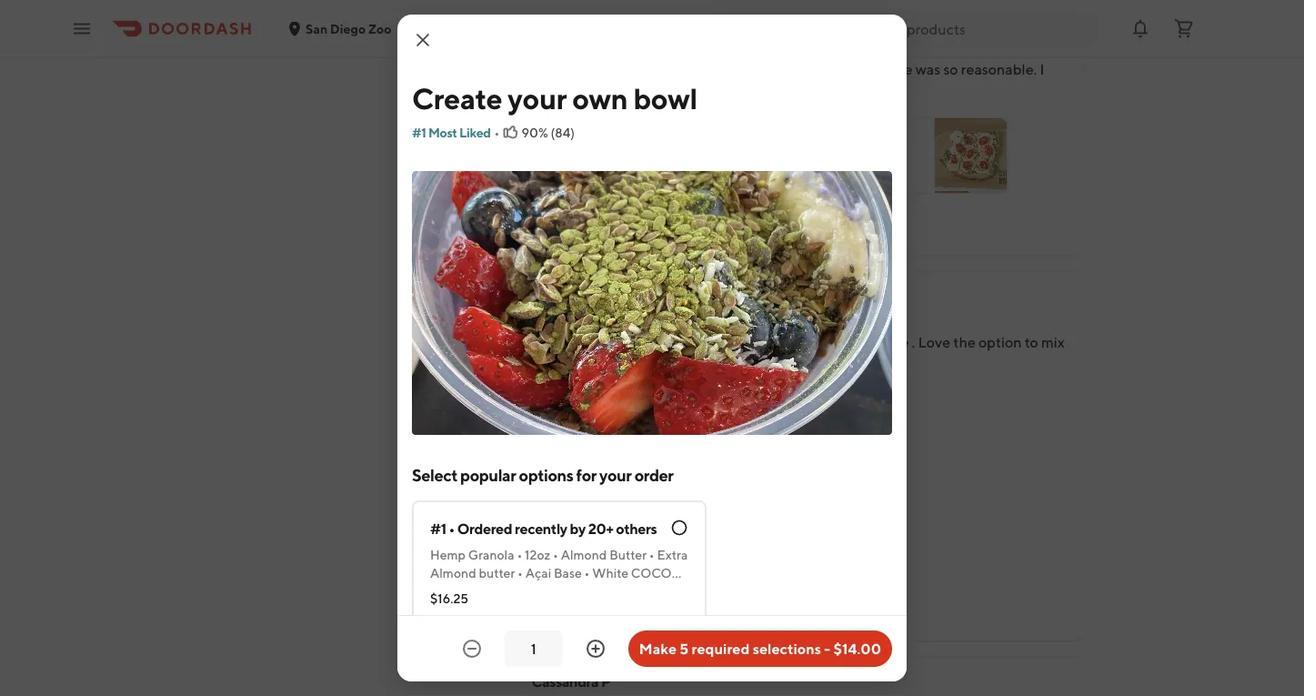 Task type: describe. For each thing, give the bounding box(es) containing it.
#1 for #1 • ordered recently by 20+ others
[[430, 520, 446, 537]]

extra
[[658, 547, 688, 562]]

heather
[[532, 288, 585, 306]]

selections
[[753, 640, 822, 657]]

decrease quantity by 1 image
[[461, 638, 483, 660]]

roots toast image
[[935, 119, 1008, 193]]

$14.00
[[834, 640, 882, 657]]

most
[[429, 125, 457, 140]]

0 vertical spatial almond
[[561, 547, 607, 562]]

create your own bowl inside 'button'
[[544, 421, 665, 436]]

#1 most liked
[[412, 125, 491, 140]]

#1 • ordered recently by 20+ others
[[430, 520, 657, 537]]

strawberry
[[468, 584, 532, 599]]

base
[[430, 584, 458, 599]]

own inside dialog
[[573, 81, 628, 115]]

create your own bowl button
[[532, 391, 709, 467]]

11/3/23
[[616, 316, 659, 331]]

own inside 'button'
[[612, 421, 636, 436]]

san
[[306, 21, 328, 36]]

cassandra
[[532, 673, 599, 691]]

others
[[616, 520, 657, 537]]

open menu image
[[71, 18, 93, 40]]

-
[[825, 640, 831, 657]]

doordash
[[671, 316, 729, 331]]

by
[[570, 520, 586, 537]]

m
[[587, 288, 601, 306]]

recently
[[515, 520, 568, 537]]

Current quantity is 1 number field
[[516, 639, 552, 659]]

create inside dialog
[[412, 81, 502, 115]]

zoo
[[369, 21, 392, 36]]

order
[[732, 316, 767, 331]]

p
[[602, 673, 611, 691]]

90%
[[522, 125, 548, 140]]

butter
[[479, 566, 515, 581]]

12oz
[[525, 547, 551, 562]]

1 vertical spatial almond
[[430, 566, 477, 581]]

increase quantity by 1 image
[[585, 638, 607, 660]]

make
[[640, 640, 677, 657]]

butter
[[610, 547, 647, 562]]

options
[[519, 465, 574, 485]]

heather m
[[532, 288, 601, 306]]

close create your own bowl image
[[412, 29, 434, 51]]

0 items, open order cart image
[[1174, 18, 1196, 40]]

#1 for #1 most liked
[[412, 125, 426, 140]]



Task type: vqa. For each thing, say whether or not it's contained in the screenshot.
Pricing & Fees
no



Task type: locate. For each thing, give the bounding box(es) containing it.
create
[[412, 81, 502, 115], [544, 421, 582, 436]]

create your own bowl dialog
[[398, 15, 907, 696]]

popular
[[461, 465, 516, 485]]

san diego zoo button
[[288, 21, 410, 36]]

0 vertical spatial #1
[[412, 125, 426, 140]]

#1 up hemp
[[430, 520, 446, 537]]

helpful button up the "heather m"
[[532, 212, 616, 242]]

90% (84)
[[522, 125, 575, 140]]

hemp granola • 12oz • almond butter • extra almond butter • açai base • white coco base • strawberry $16.25
[[430, 547, 688, 606]]

almond down hemp
[[430, 566, 477, 581]]

base
[[554, 566, 582, 581]]

5
[[680, 640, 689, 657]]

1 vertical spatial own
[[612, 421, 636, 436]]

item photo 2 image
[[633, 485, 727, 579]]

create your own bowl up the for
[[544, 421, 665, 436]]

0 horizontal spatial #1
[[412, 125, 426, 140]]

bowl up order
[[638, 421, 665, 436]]

your right the for
[[600, 465, 632, 485]]

coco
[[631, 566, 672, 581]]

1 horizontal spatial #1
[[430, 520, 446, 537]]

own
[[573, 81, 628, 115], [612, 421, 636, 436]]

own up (84)
[[573, 81, 628, 115]]

required
[[692, 640, 750, 657]]

1 vertical spatial create
[[544, 421, 582, 436]]

20+
[[588, 520, 614, 537]]

create up options
[[544, 421, 582, 436]]

create your own bowl inside dialog
[[412, 81, 698, 115]]

0 vertical spatial bowl
[[634, 81, 698, 115]]

1 vertical spatial bowl
[[638, 421, 665, 436]]

#1 left most
[[412, 125, 426, 140]]

1 helpful button from the top
[[532, 212, 616, 242]]

your up 90%
[[508, 81, 567, 115]]

bowl inside create your own bowl dialog
[[634, 81, 698, 115]]

0 horizontal spatial almond
[[430, 566, 477, 581]]

helpful up m
[[561, 219, 605, 234]]

for
[[577, 465, 597, 485]]

2 vertical spatial your
[[600, 465, 632, 485]]

1 vertical spatial create your own bowl
[[544, 421, 665, 436]]

order
[[635, 465, 674, 485]]

create your own bowl
[[412, 81, 698, 115], [544, 421, 665, 436]]

diego
[[330, 21, 366, 36]]

bowl inside create your own bowl 'button'
[[638, 421, 665, 436]]

1 vertical spatial your
[[584, 421, 610, 436]]

create up #1 most liked on the top of the page
[[412, 81, 502, 115]]

helpful up increase quantity by 1 icon
[[561, 604, 605, 619]]

açai
[[526, 566, 552, 581]]

item photo 1 image
[[532, 485, 626, 579]]

1 vertical spatial helpful button
[[532, 597, 616, 627]]

1 horizontal spatial almond
[[561, 547, 607, 562]]

0 vertical spatial create your own bowl
[[412, 81, 698, 115]]

bowl up the create your own bowl image
[[634, 81, 698, 115]]

(84)
[[551, 125, 575, 140]]

0 vertical spatial your
[[508, 81, 567, 115]]

ordered
[[457, 520, 513, 537]]

hemp
[[430, 547, 466, 562]]

your inside 'button'
[[584, 421, 610, 436]]

select popular options for your order
[[412, 465, 674, 485]]

helpful
[[561, 219, 605, 234], [561, 604, 605, 619]]

almond up base
[[561, 547, 607, 562]]

create your own bowl up the 90% (84) in the left top of the page
[[412, 81, 698, 115]]

0 horizontal spatial create
[[412, 81, 502, 115]]

0 vertical spatial create
[[412, 81, 502, 115]]

san diego zoo
[[306, 21, 392, 36]]

create inside 'button'
[[544, 421, 582, 436]]

notification bell image
[[1130, 18, 1152, 40]]

2 helpful from the top
[[561, 604, 605, 619]]

granola
[[468, 547, 515, 562]]

bowl
[[634, 81, 698, 115], [638, 421, 665, 436]]

0 vertical spatial helpful button
[[532, 212, 616, 242]]

0 vertical spatial own
[[573, 81, 628, 115]]

almond
[[561, 547, 607, 562], [430, 566, 477, 581]]

1 helpful from the top
[[561, 219, 605, 234]]

1 horizontal spatial create
[[544, 421, 582, 436]]

$16.25
[[430, 591, 469, 606]]

• 11/3/23 • doordash order
[[608, 316, 767, 331]]

1 vertical spatial #1
[[430, 520, 446, 537]]

0 vertical spatial helpful
[[561, 219, 605, 234]]

helpful button
[[532, 212, 616, 242], [532, 597, 616, 627]]

2 helpful button from the top
[[532, 597, 616, 627]]

helpful button down base
[[532, 597, 616, 627]]

your up the for
[[584, 421, 610, 436]]

•
[[495, 125, 500, 140], [608, 316, 614, 331], [663, 316, 668, 331], [449, 520, 455, 537], [517, 547, 523, 562], [553, 547, 559, 562], [650, 547, 655, 562], [518, 566, 523, 581], [585, 566, 590, 581], [460, 584, 465, 599]]

your
[[508, 81, 567, 115], [584, 421, 610, 436], [600, 465, 632, 485]]

white
[[593, 566, 629, 581]]

make 5 required selections - $14.00
[[640, 640, 882, 657]]

1 vertical spatial helpful
[[561, 604, 605, 619]]

#1
[[412, 125, 426, 140], [430, 520, 446, 537]]

make 5 required selections - $14.00 button
[[629, 631, 893, 667]]

cassandra p
[[532, 673, 611, 691]]

own up order
[[612, 421, 636, 436]]

liked
[[460, 125, 491, 140]]

create your own bowl image
[[693, 119, 766, 193]]

select
[[412, 465, 458, 485]]



